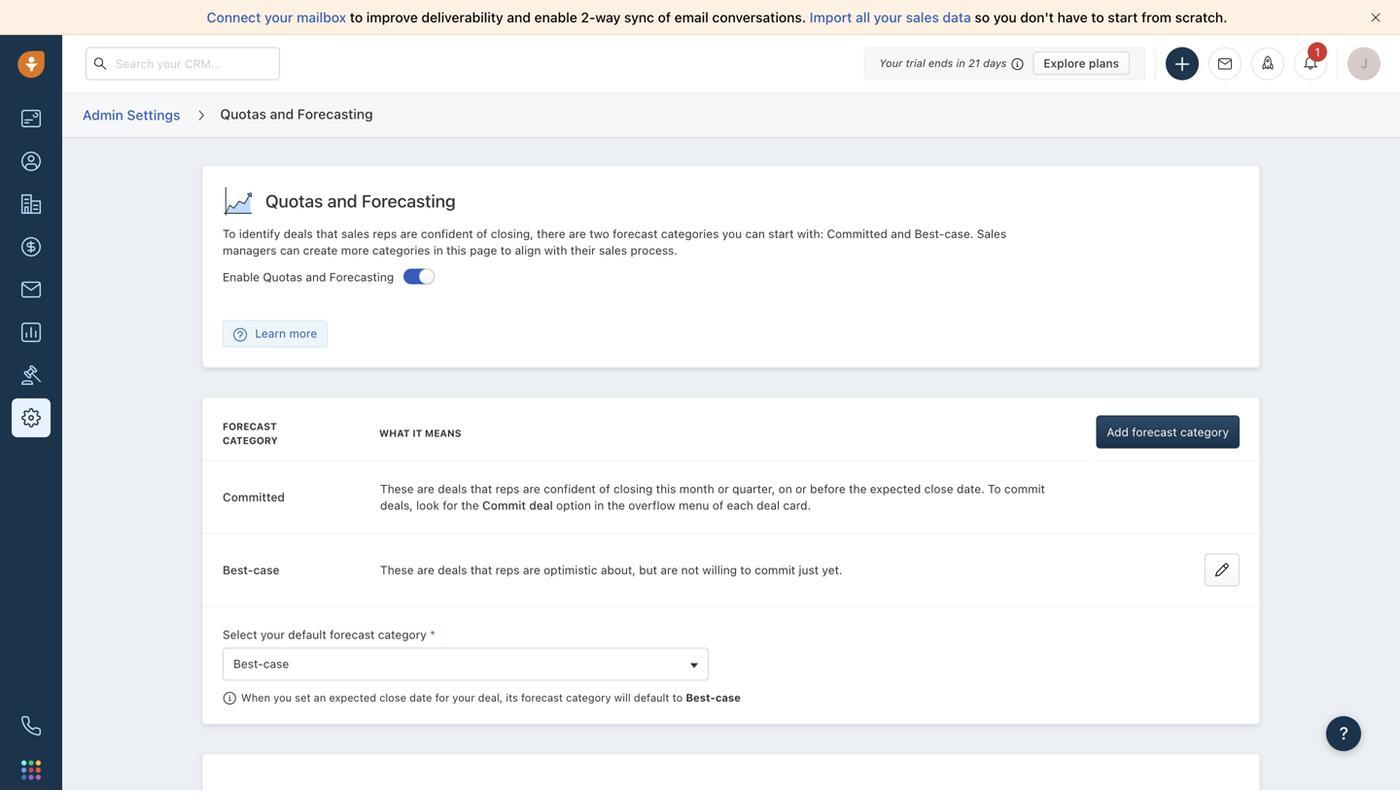 Task type: vqa. For each thing, say whether or not it's contained in the screenshot.
freshworks switcher image
yes



Task type: describe. For each thing, give the bounding box(es) containing it.
2 vertical spatial quotas
[[263, 270, 303, 284]]

commit
[[482, 499, 526, 513]]

1 horizontal spatial sales
[[599, 244, 627, 257]]

1 horizontal spatial the
[[608, 499, 625, 513]]

about,
[[601, 564, 636, 577]]

0 horizontal spatial default
[[288, 628, 327, 642]]

1 horizontal spatial can
[[746, 227, 765, 241]]

learn more
[[255, 327, 317, 341]]

enable quotas and forecasting
[[223, 270, 394, 284]]

to right willing at the bottom right of page
[[741, 564, 752, 577]]

that for the
[[471, 482, 492, 496]]

of inside these are deals that reps are confident of closing this month or quarter, on or before the expected close date. to commit deals, look for the
[[599, 482, 610, 496]]

all
[[856, 9, 871, 25]]

case.
[[945, 227, 974, 241]]

means
[[425, 428, 462, 439]]

plans
[[1089, 56, 1120, 70]]

sync
[[624, 9, 655, 25]]

0 vertical spatial best-case
[[223, 564, 280, 577]]

your right select
[[261, 628, 285, 642]]

1 vertical spatial quotas and forecasting
[[266, 191, 456, 212]]

admin settings link
[[82, 100, 181, 131]]

forecast left "*"
[[330, 628, 375, 642]]

best-case button
[[223, 648, 709, 682]]

Search your CRM... text field
[[86, 47, 280, 80]]

enable
[[223, 270, 260, 284]]

category left "*"
[[378, 628, 427, 642]]

with:
[[797, 227, 824, 241]]

explore plans link
[[1033, 52, 1130, 75]]

to identify deals that sales reps are confident of closing, there are two forecast categories you can start with: committed and best-case. sales managers can create more categories in this page to align with their sales process.
[[223, 227, 1007, 257]]

2 vertical spatial that
[[471, 564, 492, 577]]

have
[[1058, 9, 1088, 25]]

quarter,
[[733, 482, 775, 496]]

import all your sales data link
[[810, 9, 975, 25]]

optimistic
[[544, 564, 598, 577]]

managers
[[223, 244, 277, 257]]

forecast right its
[[521, 692, 563, 705]]

1 vertical spatial sales
[[341, 227, 370, 241]]

import
[[810, 9, 852, 25]]

and left "enable"
[[507, 9, 531, 25]]

deal,
[[478, 692, 503, 705]]

*
[[430, 628, 436, 642]]

learn
[[255, 327, 286, 341]]

to inside these are deals that reps are confident of closing this month or quarter, on or before the expected close date. to commit deals, look for the
[[988, 482, 1001, 496]]

deals,
[[380, 499, 413, 513]]

of inside the to identify deals that sales reps are confident of closing, there are two forecast categories you can start with: committed and best-case. sales managers can create more categories in this page to align with their sales process.
[[477, 227, 488, 241]]

1 vertical spatial forecasting
[[362, 191, 456, 212]]

set
[[295, 692, 311, 705]]

improve
[[367, 9, 418, 25]]

forecast
[[223, 421, 277, 432]]

from
[[1142, 9, 1172, 25]]

look
[[416, 499, 439, 513]]

sales
[[977, 227, 1007, 241]]

option
[[556, 499, 591, 513]]

add
[[1107, 425, 1129, 439]]

with
[[544, 244, 567, 257]]

and down the connect your mailbox link
[[270, 106, 294, 122]]

deals for the
[[438, 482, 467, 496]]

1 horizontal spatial default
[[634, 692, 670, 705]]

card.
[[783, 499, 811, 513]]

1 deal from the left
[[529, 499, 553, 513]]

mailbox
[[297, 9, 346, 25]]

before
[[810, 482, 846, 496]]

2 deal from the left
[[757, 499, 780, 513]]

best-case inside button
[[233, 658, 289, 671]]

2 vertical spatial deals
[[438, 564, 467, 577]]

this inside these are deals that reps are confident of closing this month or quarter, on or before the expected close date. to commit deals, look for the
[[656, 482, 676, 496]]

yet.
[[822, 564, 843, 577]]

in for your trial ends in 21 days
[[957, 57, 966, 70]]

learn more link
[[224, 326, 327, 342]]

closing
[[614, 482, 653, 496]]

2-
[[581, 9, 596, 25]]

in for commit deal option in the overflow menu of each deal card.
[[595, 499, 604, 513]]

connect your mailbox link
[[207, 9, 350, 25]]

admin settings
[[83, 107, 180, 123]]

expected inside these are deals that reps are confident of closing this month or quarter, on or before the expected close date. to commit deals, look for the
[[870, 482, 921, 496]]

just
[[799, 564, 819, 577]]

1 horizontal spatial categories
[[661, 227, 719, 241]]

don't
[[1021, 9, 1054, 25]]

this inside the to identify deals that sales reps are confident of closing, there are two forecast categories you can start with: committed and best-case. sales managers can create more categories in this page to align with their sales process.
[[447, 244, 467, 257]]

1 vertical spatial expected
[[329, 692, 376, 705]]

your trial ends in 21 days
[[880, 57, 1007, 70]]

settings
[[127, 107, 180, 123]]

days
[[983, 57, 1007, 70]]

1 vertical spatial can
[[280, 244, 300, 257]]

these for these are deals that reps are optimistic about, but are not willing to commit just yet.
[[380, 564, 414, 577]]

0 vertical spatial case
[[253, 564, 280, 577]]

category left the will
[[566, 692, 611, 705]]

these are deals that reps are confident of closing this month or quarter, on or before the expected close date. to commit deals, look for the
[[380, 482, 1046, 513]]

what's new image
[[1262, 56, 1275, 70]]

add forecast category button
[[1097, 416, 1240, 449]]

to inside the to identify deals that sales reps are confident of closing, there are two forecast categories you can start with: committed and best-case. sales managers can create more categories in this page to align with their sales process.
[[501, 244, 512, 257]]

ends
[[929, 57, 954, 70]]

month
[[680, 482, 715, 496]]

1 vertical spatial for
[[435, 692, 450, 705]]

0 vertical spatial quotas
[[220, 106, 266, 122]]

willing
[[703, 564, 737, 577]]

admin
[[83, 107, 123, 123]]

of left each
[[713, 499, 724, 513]]

best- right the will
[[686, 692, 716, 705]]

0 vertical spatial forecasting
[[298, 106, 373, 122]]

2 horizontal spatial the
[[849, 482, 867, 496]]

connect
[[207, 9, 261, 25]]

1 or from the left
[[718, 482, 729, 496]]

your
[[880, 57, 903, 70]]

commit inside these are deals that reps are confident of closing this month or quarter, on or before the expected close date. to commit deals, look for the
[[1005, 482, 1046, 496]]

your right all
[[874, 9, 903, 25]]

overflow
[[629, 499, 676, 513]]

data
[[943, 9, 971, 25]]

conversations.
[[712, 9, 806, 25]]

add forecast category
[[1107, 425, 1229, 439]]

their
[[571, 244, 596, 257]]

date
[[410, 692, 432, 705]]

its
[[506, 692, 518, 705]]

select your default forecast category *
[[223, 628, 436, 642]]

connect your mailbox to improve deliverability and enable 2-way sync of email conversations. import all your sales data so you don't have to start from scratch.
[[207, 9, 1228, 25]]



Task type: locate. For each thing, give the bounding box(es) containing it.
0 horizontal spatial confident
[[421, 227, 473, 241]]

what it means
[[379, 428, 462, 439]]

menu
[[679, 499, 709, 513]]

1 horizontal spatial close
[[925, 482, 954, 496]]

1 horizontal spatial commit
[[1005, 482, 1046, 496]]

are
[[400, 227, 418, 241], [569, 227, 586, 241], [417, 482, 435, 496], [523, 482, 540, 496], [417, 564, 435, 577], [523, 564, 540, 577], [661, 564, 678, 577]]

forecast up process.
[[613, 227, 658, 241]]

best- up select
[[223, 564, 253, 577]]

0 vertical spatial confident
[[421, 227, 473, 241]]

you
[[994, 9, 1017, 25], [722, 227, 742, 241], [274, 692, 292, 705]]

1
[[1315, 45, 1321, 59]]

quotas down search your crm... text field
[[220, 106, 266, 122]]

best-case up when
[[233, 658, 289, 671]]

explore
[[1044, 56, 1086, 70]]

reps
[[373, 227, 397, 241], [496, 482, 520, 496], [496, 564, 520, 577]]

more
[[341, 244, 369, 257], [289, 327, 317, 341]]

0 horizontal spatial committed
[[223, 491, 285, 504]]

there
[[537, 227, 566, 241]]

phone element
[[12, 707, 51, 746]]

these
[[380, 482, 414, 496], [380, 564, 414, 577]]

these are deals that reps are optimistic about, but are not willing to commit just yet.
[[380, 564, 843, 577]]

forecast inside the to identify deals that sales reps are confident of closing, there are two forecast categories you can start with: committed and best-case. sales managers can create more categories in this page to align with their sales process.
[[613, 227, 658, 241]]

0 vertical spatial start
[[1108, 9, 1138, 25]]

reps up commit
[[496, 482, 520, 496]]

0 vertical spatial close
[[925, 482, 954, 496]]

confident up option
[[544, 482, 596, 496]]

start left with:
[[769, 227, 794, 241]]

forecast inside add forecast category button
[[1132, 425, 1178, 439]]

forecast category
[[223, 421, 278, 446]]

more right "learn"
[[289, 327, 317, 341]]

1 vertical spatial quotas
[[266, 191, 323, 212]]

commit left just
[[755, 564, 796, 577]]

freshworks switcher image
[[21, 761, 41, 780]]

of right sync
[[658, 9, 671, 25]]

21
[[969, 57, 980, 70]]

sales down two
[[599, 244, 627, 257]]

deals
[[284, 227, 313, 241], [438, 482, 467, 496], [438, 564, 467, 577]]

1 vertical spatial best-case
[[233, 658, 289, 671]]

can left with:
[[746, 227, 765, 241]]

this up "overflow"
[[656, 482, 676, 496]]

0 vertical spatial committed
[[827, 227, 888, 241]]

deals up create
[[284, 227, 313, 241]]

1 vertical spatial to
[[988, 482, 1001, 496]]

explore plans
[[1044, 56, 1120, 70]]

2 these from the top
[[380, 564, 414, 577]]

2 horizontal spatial sales
[[906, 9, 939, 25]]

forecast
[[613, 227, 658, 241], [1132, 425, 1178, 439], [330, 628, 375, 642], [521, 692, 563, 705]]

commit deal option in the overflow menu of each deal card.
[[482, 499, 811, 513]]

0 horizontal spatial close
[[379, 692, 407, 705]]

confident up page
[[421, 227, 473, 241]]

deal down quarter,
[[757, 499, 780, 513]]

1 vertical spatial more
[[289, 327, 317, 341]]

create
[[303, 244, 338, 257]]

you left set
[[274, 692, 292, 705]]

and left case.
[[891, 227, 912, 241]]

align
[[515, 244, 541, 257]]

1 vertical spatial confident
[[544, 482, 596, 496]]

page
[[470, 244, 497, 257]]

1 vertical spatial start
[[769, 227, 794, 241]]

category inside button
[[1181, 425, 1229, 439]]

1 these from the top
[[380, 482, 414, 496]]

to right the will
[[673, 692, 683, 705]]

close inside these are deals that reps are confident of closing this month or quarter, on or before the expected close date. to commit deals, look for the
[[925, 482, 954, 496]]

0 vertical spatial deals
[[284, 227, 313, 241]]

send email image
[[1219, 58, 1232, 70]]

category right add
[[1181, 425, 1229, 439]]

close left date.
[[925, 482, 954, 496]]

these inside these are deals that reps are confident of closing this month or quarter, on or before the expected close date. to commit deals, look for the
[[380, 482, 414, 496]]

these down deals,
[[380, 564, 414, 577]]

in left page
[[434, 244, 443, 257]]

confident
[[421, 227, 473, 241], [544, 482, 596, 496]]

forecasting
[[298, 106, 373, 122], [362, 191, 456, 212], [329, 270, 394, 284]]

1 vertical spatial deals
[[438, 482, 467, 496]]

1 horizontal spatial confident
[[544, 482, 596, 496]]

this
[[447, 244, 467, 257], [656, 482, 676, 496]]

0 horizontal spatial or
[[718, 482, 729, 496]]

that down commit
[[471, 564, 492, 577]]

that for can
[[316, 227, 338, 241]]

0 horizontal spatial commit
[[755, 564, 796, 577]]

categories
[[661, 227, 719, 241], [372, 244, 430, 257]]

that up create
[[316, 227, 338, 241]]

0 horizontal spatial start
[[769, 227, 794, 241]]

enable
[[535, 9, 578, 25]]

when
[[241, 692, 270, 705]]

0 vertical spatial for
[[443, 499, 458, 513]]

to down closing,
[[501, 244, 512, 257]]

1 horizontal spatial committed
[[827, 227, 888, 241]]

for right date
[[435, 692, 450, 705]]

best-case up select
[[223, 564, 280, 577]]

1 link
[[1295, 42, 1328, 80]]

deals inside these are deals that reps are confident of closing this month or quarter, on or before the expected close date. to commit deals, look for the
[[438, 482, 467, 496]]

1 vertical spatial reps
[[496, 482, 520, 496]]

of left closing
[[599, 482, 610, 496]]

when you set an expected close date for your deal, its forecast category will default to best-case
[[241, 692, 741, 705]]

commit
[[1005, 482, 1046, 496], [755, 564, 796, 577]]

start inside the to identify deals that sales reps are confident of closing, there are two forecast categories you can start with: committed and best-case. sales managers can create more categories in this page to align with their sales process.
[[769, 227, 794, 241]]

0 horizontal spatial categories
[[372, 244, 430, 257]]

1 vertical spatial commit
[[755, 564, 796, 577]]

in inside the to identify deals that sales reps are confident of closing, there are two forecast categories you can start with: committed and best-case. sales managers can create more categories in this page to align with their sales process.
[[434, 244, 443, 257]]

0 horizontal spatial expected
[[329, 692, 376, 705]]

but
[[639, 564, 657, 577]]

start left from
[[1108, 9, 1138, 25]]

category down forecast
[[223, 435, 278, 446]]

categories right create
[[372, 244, 430, 257]]

1 horizontal spatial this
[[656, 482, 676, 496]]

1 vertical spatial this
[[656, 482, 676, 496]]

0 horizontal spatial deal
[[529, 499, 553, 513]]

best-
[[915, 227, 945, 241], [223, 564, 253, 577], [233, 658, 263, 671], [686, 692, 716, 705]]

1 vertical spatial close
[[379, 692, 407, 705]]

best- left sales on the top of the page
[[915, 227, 945, 241]]

0 vertical spatial more
[[341, 244, 369, 257]]

for inside these are deals that reps are confident of closing this month or quarter, on or before the expected close date. to commit deals, look for the
[[443, 499, 458, 513]]

can
[[746, 227, 765, 241], [280, 244, 300, 257]]

to up the managers
[[223, 227, 236, 241]]

to right the mailbox
[[350, 9, 363, 25]]

0 vertical spatial these
[[380, 482, 414, 496]]

not
[[681, 564, 699, 577]]

sales left data
[[906, 9, 939, 25]]

that inside these are deals that reps are confident of closing this month or quarter, on or before the expected close date. to commit deals, look for the
[[471, 482, 492, 496]]

in right option
[[595, 499, 604, 513]]

0 horizontal spatial sales
[[341, 227, 370, 241]]

of up page
[[477, 227, 488, 241]]

1 horizontal spatial or
[[796, 482, 807, 496]]

0 vertical spatial that
[[316, 227, 338, 241]]

committed right with:
[[827, 227, 888, 241]]

this left page
[[447, 244, 467, 257]]

1 horizontal spatial to
[[988, 482, 1001, 496]]

0 vertical spatial expected
[[870, 482, 921, 496]]

what
[[379, 428, 410, 439]]

1 vertical spatial case
[[263, 658, 289, 671]]

2 or from the left
[[796, 482, 807, 496]]

the right before at the right of the page
[[849, 482, 867, 496]]

reps inside these are deals that reps are confident of closing this month or quarter, on or before the expected close date. to commit deals, look for the
[[496, 482, 520, 496]]

1 horizontal spatial in
[[595, 499, 604, 513]]

deals down look in the bottom of the page
[[438, 564, 467, 577]]

quotas
[[220, 106, 266, 122], [266, 191, 323, 212], [263, 270, 303, 284]]

forecast right add
[[1132, 425, 1178, 439]]

2 vertical spatial reps
[[496, 564, 520, 577]]

0 horizontal spatial this
[[447, 244, 467, 257]]

reps up enable quotas and forecasting
[[373, 227, 397, 241]]

date.
[[957, 482, 985, 496]]

deal
[[529, 499, 553, 513], [757, 499, 780, 513]]

0 horizontal spatial the
[[461, 499, 479, 513]]

0 vertical spatial to
[[223, 227, 236, 241]]

best- down select
[[233, 658, 263, 671]]

expected right an
[[329, 692, 376, 705]]

2 horizontal spatial you
[[994, 9, 1017, 25]]

for right look in the bottom of the page
[[443, 499, 458, 513]]

for
[[443, 499, 458, 513], [435, 692, 450, 705]]

email
[[675, 9, 709, 25]]

confident inside the to identify deals that sales reps are confident of closing, there are two forecast categories you can start with: committed and best-case. sales managers can create more categories in this page to align with their sales process.
[[421, 227, 473, 241]]

quotas right enable at the top left of page
[[263, 270, 303, 284]]

to right have
[[1092, 9, 1105, 25]]

2 vertical spatial case
[[716, 692, 741, 705]]

start
[[1108, 9, 1138, 25], [769, 227, 794, 241]]

reps for these are deals that reps are confident of closing this month or quarter, on or before the expected close date. to commit deals, look for the
[[496, 482, 520, 496]]

or right on
[[796, 482, 807, 496]]

an
[[314, 692, 326, 705]]

these for these are deals that reps are confident of closing this month or quarter, on or before the expected close date. to commit deals, look for the
[[380, 482, 414, 496]]

default up set
[[288, 628, 327, 642]]

the
[[849, 482, 867, 496], [461, 499, 479, 513], [608, 499, 625, 513]]

committed inside the to identify deals that sales reps are confident of closing, there are two forecast categories you can start with: committed and best-case. sales managers can create more categories in this page to align with their sales process.
[[827, 227, 888, 241]]

to
[[350, 9, 363, 25], [1092, 9, 1105, 25], [501, 244, 512, 257], [741, 564, 752, 577], [673, 692, 683, 705]]

default
[[288, 628, 327, 642], [634, 692, 670, 705]]

0 horizontal spatial more
[[289, 327, 317, 341]]

reps inside the to identify deals that sales reps are confident of closing, there are two forecast categories you can start with: committed and best-case. sales managers can create more categories in this page to align with their sales process.
[[373, 227, 397, 241]]

case inside best-case button
[[263, 658, 289, 671]]

scratch.
[[1176, 9, 1228, 25]]

0 vertical spatial reps
[[373, 227, 397, 241]]

and up create
[[328, 191, 357, 212]]

2 vertical spatial forecasting
[[329, 270, 394, 284]]

you left with:
[[722, 227, 742, 241]]

your left deal,
[[453, 692, 475, 705]]

0 vertical spatial can
[[746, 227, 765, 241]]

0 vertical spatial categories
[[661, 227, 719, 241]]

deals up look in the bottom of the page
[[438, 482, 467, 496]]

1 horizontal spatial deal
[[757, 499, 780, 513]]

each
[[727, 499, 754, 513]]

0 vertical spatial quotas and forecasting
[[220, 106, 373, 122]]

on
[[779, 482, 792, 496]]

1 vertical spatial committed
[[223, 491, 285, 504]]

deals inside the to identify deals that sales reps are confident of closing, there are two forecast categories you can start with: committed and best-case. sales managers can create more categories in this page to align with their sales process.
[[284, 227, 313, 241]]

2 vertical spatial sales
[[599, 244, 627, 257]]

0 horizontal spatial to
[[223, 227, 236, 241]]

0 vertical spatial in
[[957, 57, 966, 70]]

your
[[265, 9, 293, 25], [874, 9, 903, 25], [261, 628, 285, 642], [453, 692, 475, 705]]

best- inside best-case button
[[233, 658, 263, 671]]

best- inside the to identify deals that sales reps are confident of closing, there are two forecast categories you can start with: committed and best-case. sales managers can create more categories in this page to align with their sales process.
[[915, 227, 945, 241]]

1 vertical spatial categories
[[372, 244, 430, 257]]

more right create
[[341, 244, 369, 257]]

quotas up identify
[[266, 191, 323, 212]]

deals for can
[[284, 227, 313, 241]]

these up deals,
[[380, 482, 414, 496]]

default right the will
[[634, 692, 670, 705]]

two
[[590, 227, 610, 241]]

0 horizontal spatial in
[[434, 244, 443, 257]]

can left create
[[280, 244, 300, 257]]

you inside the to identify deals that sales reps are confident of closing, there are two forecast categories you can start with: committed and best-case. sales managers can create more categories in this page to align with their sales process.
[[722, 227, 742, 241]]

2 horizontal spatial in
[[957, 57, 966, 70]]

deliverability
[[422, 9, 504, 25]]

0 vertical spatial sales
[[906, 9, 939, 25]]

so
[[975, 9, 990, 25]]

0 vertical spatial this
[[447, 244, 467, 257]]

phone image
[[21, 717, 41, 736]]

confident inside these are deals that reps are confident of closing this month or quarter, on or before the expected close date. to commit deals, look for the
[[544, 482, 596, 496]]

1 vertical spatial these
[[380, 564, 414, 577]]

to right date.
[[988, 482, 1001, 496]]

the left commit
[[461, 499, 479, 513]]

reps left optimistic
[[496, 564, 520, 577]]

reps for these are deals that reps are optimistic about, but are not willing to commit just yet.
[[496, 564, 520, 577]]

it
[[413, 428, 422, 439]]

properties image
[[21, 366, 41, 385]]

1 vertical spatial that
[[471, 482, 492, 496]]

the down closing
[[608, 499, 625, 513]]

sales up enable quotas and forecasting
[[341, 227, 370, 241]]

expected right before at the right of the page
[[870, 482, 921, 496]]

1 horizontal spatial you
[[722, 227, 742, 241]]

you right so
[[994, 9, 1017, 25]]

committed
[[827, 227, 888, 241], [223, 491, 285, 504]]

1 vertical spatial default
[[634, 692, 670, 705]]

deal left option
[[529, 499, 553, 513]]

process.
[[631, 244, 678, 257]]

more inside the to identify deals that sales reps are confident of closing, there are two forecast categories you can start with: committed and best-case. sales managers can create more categories in this page to align with their sales process.
[[341, 244, 369, 257]]

2 vertical spatial in
[[595, 499, 604, 513]]

close
[[925, 482, 954, 496], [379, 692, 407, 705]]

and inside the to identify deals that sales reps are confident of closing, there are two forecast categories you can start with: committed and best-case. sales managers can create more categories in this page to align with their sales process.
[[891, 227, 912, 241]]

select
[[223, 628, 257, 642]]

will
[[614, 692, 631, 705]]

1 horizontal spatial start
[[1108, 9, 1138, 25]]

closing,
[[491, 227, 534, 241]]

that inside the to identify deals that sales reps are confident of closing, there are two forecast categories you can start with: committed and best-case. sales managers can create more categories in this page to align with their sales process.
[[316, 227, 338, 241]]

2 vertical spatial you
[[274, 692, 292, 705]]

that up commit
[[471, 482, 492, 496]]

that
[[316, 227, 338, 241], [471, 482, 492, 496], [471, 564, 492, 577]]

in left 21 on the right of the page
[[957, 57, 966, 70]]

0 vertical spatial commit
[[1005, 482, 1046, 496]]

1 horizontal spatial more
[[341, 244, 369, 257]]

close image
[[1371, 13, 1381, 22]]

and down create
[[306, 270, 326, 284]]

close left date
[[379, 692, 407, 705]]

your left the mailbox
[[265, 9, 293, 25]]

committed down forecast category in the left bottom of the page
[[223, 491, 285, 504]]

0 horizontal spatial can
[[280, 244, 300, 257]]

commit right date.
[[1005, 482, 1046, 496]]

1 vertical spatial you
[[722, 227, 742, 241]]

1 vertical spatial in
[[434, 244, 443, 257]]

0 vertical spatial default
[[288, 628, 327, 642]]

0 horizontal spatial you
[[274, 692, 292, 705]]

quotas and forecasting
[[220, 106, 373, 122], [266, 191, 456, 212]]

way
[[596, 9, 621, 25]]

1 horizontal spatial expected
[[870, 482, 921, 496]]

0 vertical spatial you
[[994, 9, 1017, 25]]

or up each
[[718, 482, 729, 496]]

to inside the to identify deals that sales reps are confident of closing, there are two forecast categories you can start with: committed and best-case. sales managers can create more categories in this page to align with their sales process.
[[223, 227, 236, 241]]

or
[[718, 482, 729, 496], [796, 482, 807, 496]]

categories up process.
[[661, 227, 719, 241]]



